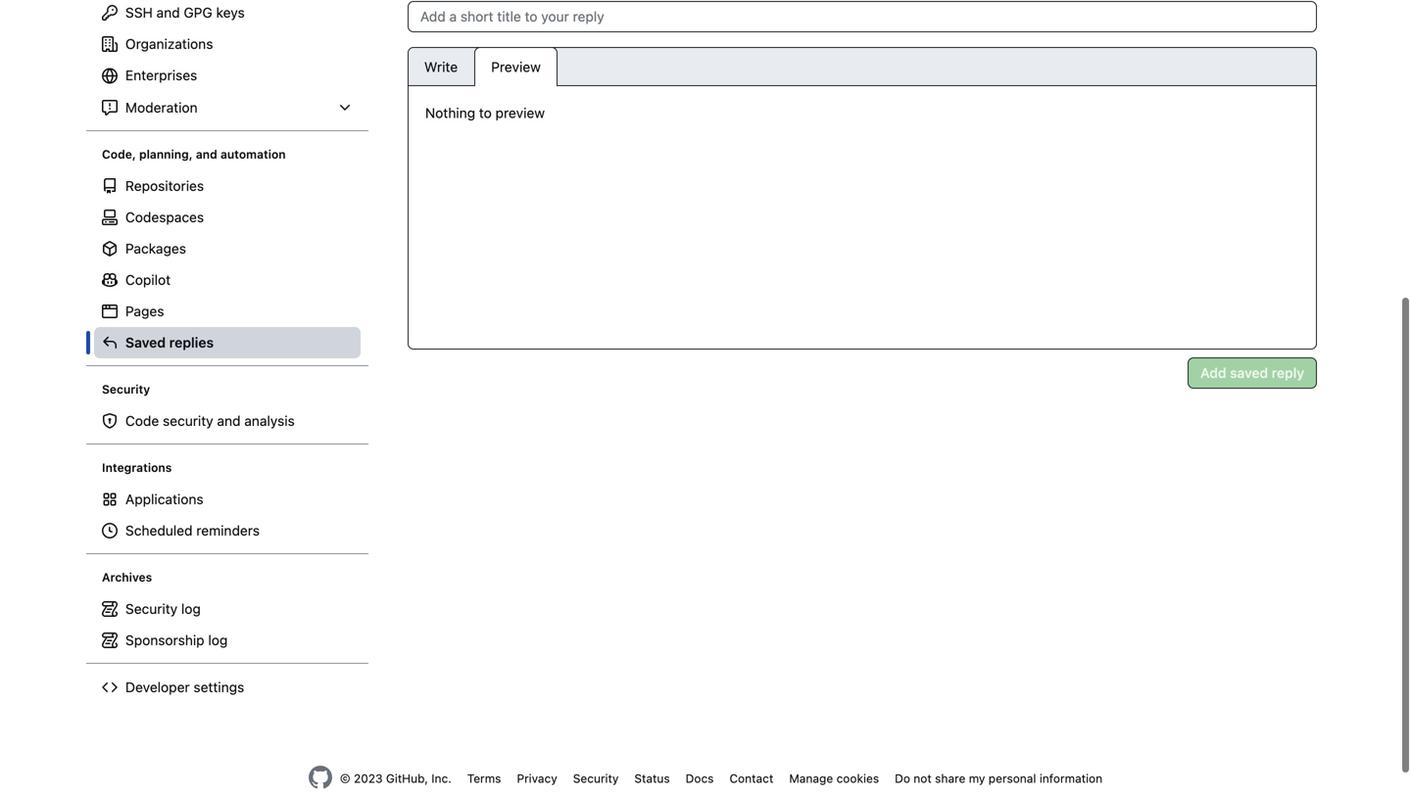 Task type: vqa. For each thing, say whether or not it's contained in the screenshot.
recommended community standards link
no



Task type: locate. For each thing, give the bounding box(es) containing it.
log up sponsorship log
[[181, 598, 201, 614]]

share
[[935, 769, 966, 783]]

repositories
[[125, 175, 204, 191]]

clock image
[[102, 520, 118, 536]]

do not share my personal information
[[895, 769, 1103, 783]]

log down security log link
[[208, 630, 228, 646]]

1 vertical spatial security
[[125, 598, 178, 614]]

and left the analysis
[[217, 410, 241, 426]]

code security and analysis
[[125, 410, 295, 426]]

security
[[102, 380, 150, 393], [125, 598, 178, 614], [573, 769, 619, 783]]

add
[[1201, 362, 1227, 378]]

organizations
[[125, 33, 213, 49]]

security link
[[573, 769, 619, 783]]

integrations
[[102, 458, 172, 472]]

developer settings
[[125, 677, 244, 693]]

ssh
[[125, 1, 153, 18]]

organizations link
[[94, 25, 361, 57]]

0 vertical spatial and
[[156, 1, 180, 18]]

security up code
[[102, 380, 150, 393]]

keys
[[216, 1, 245, 18]]

homepage image
[[309, 763, 332, 787]]

and
[[156, 1, 180, 18], [196, 145, 217, 158], [217, 410, 241, 426]]

security log link
[[94, 591, 361, 622]]

1 vertical spatial and
[[196, 145, 217, 158]]

and up repositories link
[[196, 145, 217, 158]]

1 horizontal spatial log
[[208, 630, 228, 646]]

and inside code security and analysis link
[[217, 410, 241, 426]]

log image
[[102, 630, 118, 646]]

scheduled
[[125, 520, 193, 536]]

contact link
[[730, 769, 774, 783]]

0 vertical spatial log
[[181, 598, 201, 614]]

reminders
[[196, 520, 260, 536]]

saved replies link
[[94, 324, 361, 356]]

settings
[[194, 677, 244, 693]]

and inside ssh and gpg keys link
[[156, 1, 180, 18]]

code, planning, and automation
[[102, 145, 286, 158]]

gpg
[[184, 1, 212, 18]]

security left status at the left bottom of page
[[573, 769, 619, 783]]

code, planning, and automation list
[[94, 168, 361, 356]]

information
[[1040, 769, 1103, 783]]

enterprises
[[125, 64, 197, 80]]

my
[[969, 769, 985, 783]]

log for sponsorship log
[[208, 630, 228, 646]]

code
[[125, 410, 159, 426]]

log
[[181, 598, 201, 614], [208, 630, 228, 646]]

2023
[[354, 769, 383, 783]]

privacy
[[517, 769, 557, 783]]

moderation
[[125, 97, 198, 113]]

security for security log
[[125, 598, 178, 614]]

nothing to preview
[[425, 102, 545, 118]]

write button
[[408, 44, 475, 83]]

log image
[[102, 599, 118, 614]]

0 horizontal spatial log
[[181, 598, 201, 614]]

2 vertical spatial security
[[573, 769, 619, 783]]

saved
[[125, 332, 166, 348]]

privacy link
[[517, 769, 557, 783]]

scheduled reminders
[[125, 520, 260, 536]]

github,
[[386, 769, 428, 783]]

docs link
[[686, 769, 714, 783]]

repo image
[[102, 175, 118, 191]]

access list
[[94, 0, 361, 121]]

security for security link
[[573, 769, 619, 783]]

codespaces image
[[102, 207, 118, 222]]

repositories link
[[94, 168, 361, 199]]

security inside security log link
[[125, 598, 178, 614]]

planning,
[[139, 145, 193, 158]]

©
[[340, 769, 350, 783]]

2 vertical spatial and
[[217, 410, 241, 426]]

status link
[[634, 769, 670, 783]]

security up sponsorship
[[125, 598, 178, 614]]

enterprises link
[[94, 57, 361, 89]]

1 vertical spatial log
[[208, 630, 228, 646]]

pages link
[[94, 293, 361, 324]]

packages link
[[94, 230, 361, 262]]

© 2023 github, inc.
[[340, 769, 452, 783]]

analysis
[[244, 410, 295, 426]]

docs
[[686, 769, 714, 783]]

copilot link
[[94, 262, 361, 293]]

add saved reply button
[[1188, 355, 1317, 386]]

and right the ssh
[[156, 1, 180, 18]]



Task type: describe. For each thing, give the bounding box(es) containing it.
code security and analysis link
[[94, 403, 361, 434]]

terms
[[467, 769, 501, 783]]

to
[[479, 102, 492, 118]]

developer settings link
[[94, 669, 361, 701]]

apps image
[[102, 489, 118, 505]]

globe image
[[102, 65, 118, 81]]

scheduled reminders link
[[94, 513, 361, 544]]

status
[[634, 769, 670, 783]]

write
[[424, 56, 458, 72]]

archives
[[102, 568, 152, 582]]

inc.
[[431, 769, 452, 783]]

reply image
[[102, 332, 118, 348]]

manage cookies
[[789, 769, 879, 783]]

applications link
[[94, 481, 361, 513]]

preview
[[491, 56, 541, 72]]

replies
[[169, 332, 214, 348]]

ssh and gpg keys
[[125, 1, 245, 18]]

shield lock image
[[102, 411, 118, 426]]

codespaces
[[125, 206, 204, 222]]

integrations list
[[94, 481, 361, 544]]

do
[[895, 769, 910, 783]]

0 vertical spatial security
[[102, 380, 150, 393]]

add a comment tab list
[[408, 44, 558, 83]]

sponsorship log link
[[94, 622, 361, 654]]

archives list
[[94, 591, 361, 654]]

pages
[[125, 300, 164, 317]]

add a saved reply element
[[408, 0, 1317, 386]]

packages
[[125, 238, 186, 254]]

personal
[[989, 769, 1036, 783]]

code image
[[102, 677, 118, 693]]

sponsorship log
[[125, 630, 228, 646]]

ssh and gpg keys link
[[94, 0, 361, 25]]

nothing
[[425, 102, 475, 118]]

browser image
[[102, 301, 118, 317]]

preview
[[496, 102, 545, 118]]

manage
[[789, 769, 833, 783]]

sponsorship
[[125, 630, 204, 646]]

manage cookies button
[[789, 767, 879, 785]]

contact
[[730, 769, 774, 783]]

Saved reply title text field
[[408, 0, 1317, 29]]

do not share my personal information button
[[895, 767, 1103, 785]]

developer
[[125, 677, 190, 693]]

copilot image
[[102, 270, 118, 285]]

terms link
[[467, 769, 501, 783]]

preview button
[[475, 44, 558, 83]]

saved
[[1230, 362, 1268, 378]]

saved replies
[[125, 332, 214, 348]]

add saved reply
[[1201, 362, 1304, 378]]

package image
[[102, 238, 118, 254]]

code,
[[102, 145, 136, 158]]

moderation button
[[94, 89, 361, 121]]

codespaces link
[[94, 199, 361, 230]]

and for planning,
[[196, 145, 217, 158]]

reply
[[1272, 362, 1304, 378]]

cookies
[[837, 769, 879, 783]]

log for security log
[[181, 598, 201, 614]]

key image
[[102, 2, 118, 18]]

copilot
[[125, 269, 171, 285]]

automation
[[220, 145, 286, 158]]

security log
[[125, 598, 201, 614]]

not
[[914, 769, 932, 783]]

applications
[[125, 489, 203, 505]]

and for security
[[217, 410, 241, 426]]

organization image
[[102, 33, 118, 49]]

security
[[163, 410, 213, 426]]



